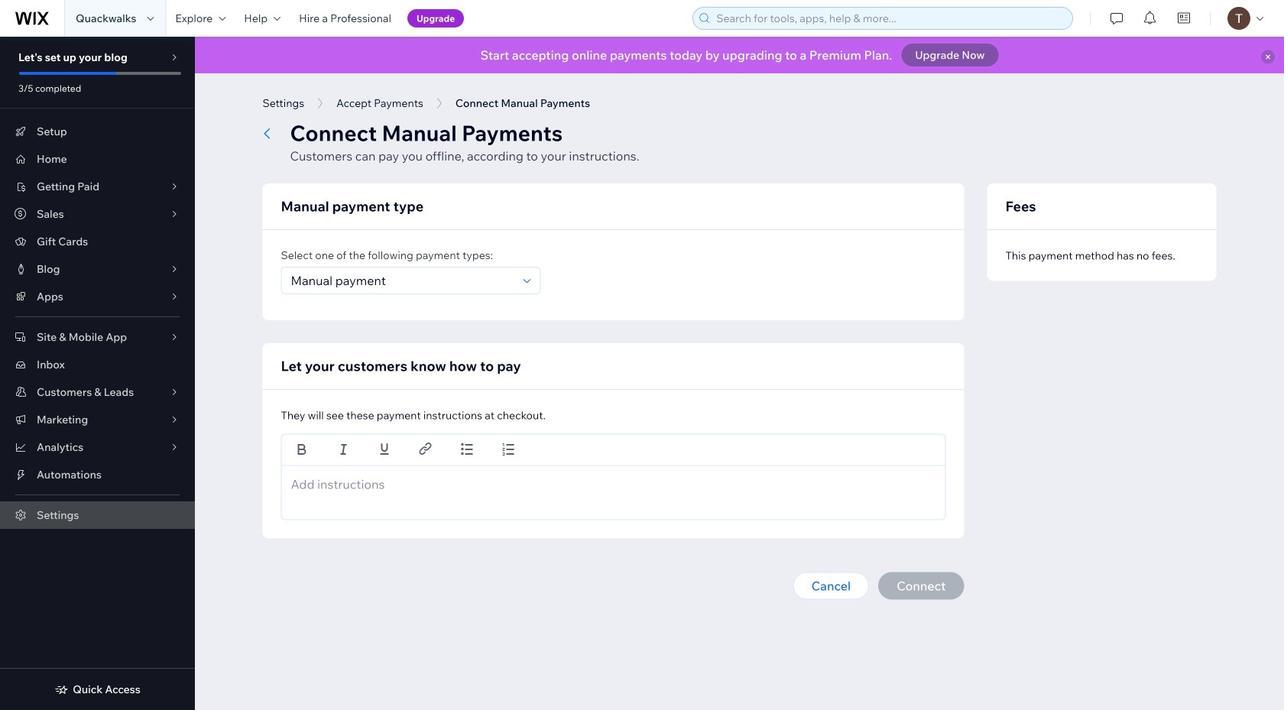 Task type: describe. For each thing, give the bounding box(es) containing it.
sidebar element
[[0, 37, 195, 710]]



Task type: locate. For each thing, give the bounding box(es) containing it.
alert
[[195, 37, 1285, 73]]

None text field
[[291, 475, 936, 494]]

Search for tools, apps, help & more... field
[[712, 8, 1068, 29]]

None field
[[286, 268, 519, 294]]



Task type: vqa. For each thing, say whether or not it's contained in the screenshot.
ALERT at the top of page
yes



